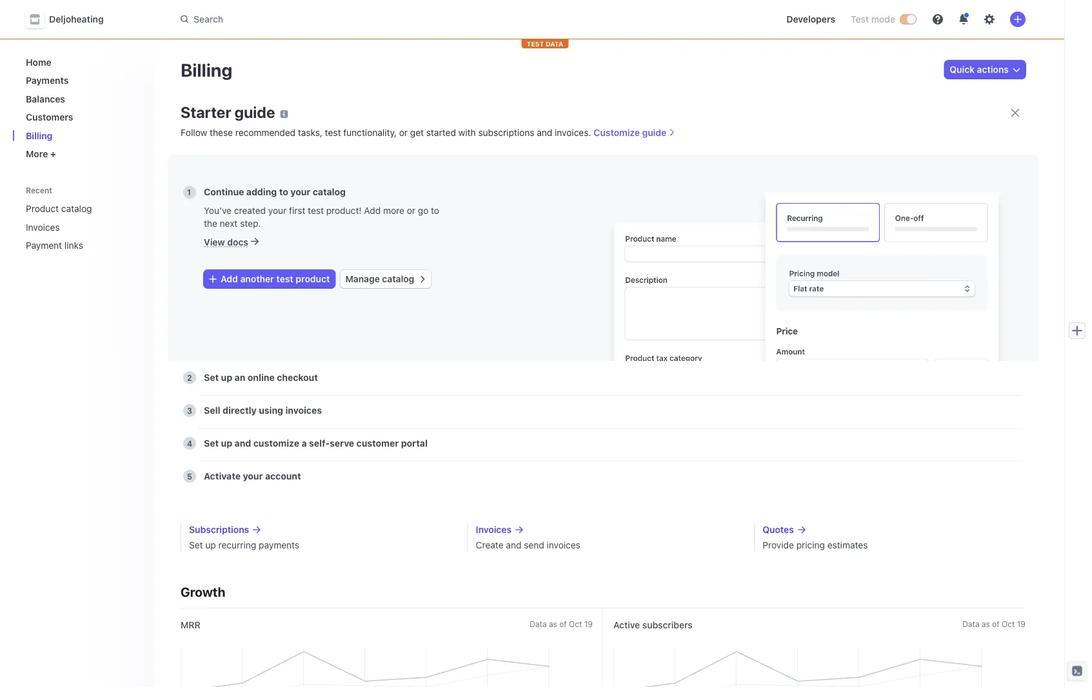 Task type: vqa. For each thing, say whether or not it's contained in the screenshot.
the left "Data as of Oct 19"
yes



Task type: describe. For each thing, give the bounding box(es) containing it.
your inside the you've created your first test product! add more or go to the next step.
[[268, 205, 287, 216]]

quotes link
[[763, 524, 1026, 537]]

notifications image
[[959, 14, 969, 25]]

customize
[[594, 127, 640, 138]]

settings image
[[984, 14, 995, 25]]

subscriptions
[[189, 525, 249, 535]]

to inside the you've created your first test product! add more or go to the next step.
[[431, 205, 439, 216]]

next
[[220, 218, 238, 229]]

balances
[[26, 94, 65, 104]]

subscribers
[[642, 620, 693, 631]]

payments
[[259, 540, 299, 551]]

self-
[[309, 438, 330, 449]]

pricing
[[796, 540, 825, 551]]

sell directly using invoices
[[204, 405, 322, 416]]

add inside the you've created your first test product! add more or go to the next step.
[[364, 205, 381, 216]]

invoices inside the recent 'element'
[[26, 222, 60, 233]]

set up an online checkout
[[204, 373, 318, 383]]

1 horizontal spatial invoices
[[476, 525, 512, 535]]

another
[[240, 274, 274, 284]]

developers link
[[781, 9, 841, 30]]

created
[[234, 205, 266, 216]]

invoices for sell directly using invoices
[[285, 405, 322, 416]]

directly
[[223, 405, 257, 416]]

the
[[204, 218, 217, 229]]

billing inside core navigation links element
[[26, 130, 52, 141]]

a
[[302, 438, 307, 449]]

home link
[[21, 52, 144, 73]]

payment
[[26, 240, 62, 251]]

0 vertical spatial catalog
[[313, 187, 346, 197]]

customer
[[356, 438, 399, 449]]

4
[[187, 439, 192, 448]]

product catalog link
[[21, 198, 126, 219]]

sell
[[204, 405, 220, 416]]

test
[[527, 40, 544, 47]]

growth
[[181, 584, 225, 600]]

view docs link
[[204, 237, 259, 247]]

online
[[248, 373, 275, 383]]

test right another
[[276, 274, 293, 284]]

invoices.
[[555, 127, 591, 138]]

quick actions button
[[945, 61, 1026, 79]]

continue adding to your catalog
[[204, 187, 346, 197]]

you've created your first test product! add more or go to the next step.
[[204, 205, 439, 229]]

activate
[[204, 471, 241, 482]]

these
[[210, 127, 233, 138]]

your inside create your test products dropdown button
[[236, 165, 256, 175]]

add another test product link
[[204, 270, 335, 288]]

of for active subscribers
[[992, 620, 1000, 629]]

Search text field
[[173, 8, 537, 31]]

guide for starter guide
[[235, 103, 275, 121]]

provide pricing estimates
[[763, 540, 868, 551]]

test
[[851, 14, 869, 25]]

docs
[[227, 237, 248, 247]]

guide for customize guide
[[642, 127, 666, 138]]

provide
[[763, 540, 794, 551]]

customize
[[253, 438, 299, 449]]

2 pin to navigation image from the top
[[133, 222, 143, 232]]

data for active subscribers
[[963, 620, 980, 629]]

catalog for product catalog
[[61, 204, 92, 214]]

payments link
[[21, 70, 144, 91]]

more
[[383, 205, 404, 216]]

follow these recommended tasks, test functionality, or get started with subscriptions and invoices.
[[181, 127, 591, 138]]

set up and customize a self-serve customer portal
[[204, 438, 428, 449]]

actions
[[977, 64, 1009, 75]]

search
[[194, 14, 223, 24]]

functionality,
[[343, 127, 397, 138]]

oct for active subscribers
[[1002, 620, 1015, 629]]

using
[[259, 405, 283, 416]]

adding
[[246, 187, 277, 197]]

3
[[187, 406, 192, 415]]

serve
[[330, 438, 354, 449]]

recommended
[[235, 127, 295, 138]]

19 for active subscribers
[[1017, 620, 1026, 629]]

payment links
[[26, 240, 83, 251]]

data for mrr
[[530, 620, 547, 629]]

more
[[26, 149, 48, 159]]

manage catalog
[[345, 274, 414, 284]]

or inside the you've created your first test product! add more or go to the next step.
[[407, 205, 415, 216]]

create and send invoices
[[476, 540, 580, 551]]

data as of oct 19 for mrr
[[530, 620, 593, 629]]

create your test products button
[[183, 155, 1023, 186]]

your up first
[[290, 187, 310, 197]]

oct for mrr
[[569, 620, 582, 629]]

2
[[187, 373, 192, 383]]

subscriptions link
[[189, 524, 452, 537]]

set for set up an online checkout
[[204, 373, 219, 383]]

payments
[[26, 75, 69, 86]]

portal
[[401, 438, 428, 449]]

products
[[278, 165, 318, 175]]



Task type: locate. For each thing, give the bounding box(es) containing it.
1 horizontal spatial guide
[[642, 127, 666, 138]]

active subscribers
[[613, 620, 693, 631]]

quotes
[[763, 525, 794, 535]]

test mode
[[851, 14, 895, 25]]

clear history image
[[133, 186, 141, 194]]

starter
[[181, 103, 231, 121]]

0 horizontal spatial of
[[559, 620, 567, 629]]

0 vertical spatial invoices
[[26, 222, 60, 233]]

create left send in the left bottom of the page
[[476, 540, 504, 551]]

2 horizontal spatial catalog
[[382, 274, 414, 284]]

2 data from the left
[[963, 620, 980, 629]]

mode
[[871, 14, 895, 25]]

more +
[[26, 149, 56, 159]]

1 horizontal spatial oct
[[1002, 620, 1015, 629]]

test inside the you've created your first test product! add more or go to the next step.
[[308, 205, 324, 216]]

1 horizontal spatial add
[[364, 205, 381, 216]]

0 horizontal spatial guide
[[235, 103, 275, 121]]

as
[[549, 620, 557, 629], [982, 620, 990, 629]]

payment links link
[[21, 235, 126, 256]]

2 19 from the left
[[1017, 620, 1026, 629]]

started
[[426, 127, 456, 138]]

recent
[[26, 186, 52, 195]]

as for active subscribers
[[982, 620, 990, 629]]

set up recurring payments
[[189, 540, 299, 551]]

1 vertical spatial or
[[407, 205, 415, 216]]

product
[[26, 204, 59, 214]]

invoices down product
[[26, 222, 60, 233]]

0 vertical spatial to
[[279, 187, 288, 197]]

2 horizontal spatial and
[[537, 127, 552, 138]]

checkout
[[277, 373, 318, 383]]

activate your account
[[204, 471, 301, 482]]

customize guide link
[[594, 127, 675, 138]]

invoices link inside the recent 'element'
[[21, 217, 126, 238]]

get
[[410, 127, 424, 138]]

or
[[399, 127, 408, 138], [407, 205, 415, 216]]

1 of from the left
[[559, 620, 567, 629]]

help image
[[933, 14, 943, 25]]

catalog for manage catalog
[[382, 274, 414, 284]]

and
[[537, 127, 552, 138], [235, 438, 251, 449], [506, 540, 521, 551]]

your up adding
[[236, 165, 256, 175]]

1 vertical spatial create
[[476, 540, 504, 551]]

0 horizontal spatial invoices
[[26, 222, 60, 233]]

invoices
[[285, 405, 322, 416], [547, 540, 580, 551]]

to right adding
[[279, 187, 288, 197]]

1 vertical spatial to
[[431, 205, 439, 216]]

catalog up product!
[[313, 187, 346, 197]]

19
[[584, 620, 593, 629], [1017, 620, 1026, 629]]

0 horizontal spatial billing
[[26, 130, 52, 141]]

0 horizontal spatial invoices link
[[21, 217, 126, 238]]

0 horizontal spatial data
[[530, 620, 547, 629]]

with
[[458, 127, 476, 138]]

invoices for create and send invoices
[[547, 540, 580, 551]]

0 vertical spatial add
[[364, 205, 381, 216]]

0 horizontal spatial as
[[549, 620, 557, 629]]

invoices up create and send invoices at the bottom
[[476, 525, 512, 535]]

home
[[26, 57, 51, 67]]

create your test products
[[204, 165, 318, 175]]

0 horizontal spatial data as of oct 19
[[530, 620, 593, 629]]

Search search field
[[173, 8, 537, 31]]

you've
[[204, 205, 232, 216]]

your left account
[[243, 471, 263, 482]]

1 pin to navigation image from the top
[[133, 204, 143, 214]]

test data
[[527, 40, 563, 47]]

customize guide
[[594, 127, 666, 138]]

2 oct from the left
[[1002, 620, 1015, 629]]

0 horizontal spatial catalog
[[61, 204, 92, 214]]

2 as from the left
[[982, 620, 990, 629]]

1 data from the left
[[530, 620, 547, 629]]

19 for mrr
[[584, 620, 593, 629]]

continue
[[204, 187, 244, 197]]

0 horizontal spatial oct
[[569, 620, 582, 629]]

0 vertical spatial invoices
[[285, 405, 322, 416]]

catalog
[[313, 187, 346, 197], [61, 204, 92, 214], [382, 274, 414, 284]]

guide
[[235, 103, 275, 121], [642, 127, 666, 138]]

of for mrr
[[559, 620, 567, 629]]

0 horizontal spatial create
[[204, 165, 234, 175]]

up for recurring
[[205, 540, 216, 551]]

0 vertical spatial or
[[399, 127, 408, 138]]

to right go
[[431, 205, 439, 216]]

test right first
[[308, 205, 324, 216]]

balances link
[[21, 88, 144, 109]]

view docs
[[204, 237, 248, 247]]

add left more
[[364, 205, 381, 216]]

1 vertical spatial invoices
[[547, 540, 580, 551]]

create for create your test products
[[204, 165, 234, 175]]

invoices right using
[[285, 405, 322, 416]]

your
[[236, 165, 256, 175], [290, 187, 310, 197], [268, 205, 287, 216], [243, 471, 263, 482]]

and left send in the left bottom of the page
[[506, 540, 521, 551]]

1 vertical spatial add
[[221, 274, 238, 284]]

up left an at left
[[221, 373, 232, 383]]

quick
[[950, 64, 975, 75]]

1 vertical spatial set
[[204, 438, 219, 449]]

0 vertical spatial set
[[204, 373, 219, 383]]

test right tasks,
[[325, 127, 341, 138]]

tasks,
[[298, 127, 322, 138]]

1 vertical spatial catalog
[[61, 204, 92, 214]]

up for and
[[221, 438, 232, 449]]

0 vertical spatial and
[[537, 127, 552, 138]]

1 vertical spatial up
[[221, 438, 232, 449]]

test up adding
[[258, 165, 276, 175]]

1 vertical spatial invoices link
[[476, 524, 739, 537]]

2 data as of oct 19 from the left
[[963, 620, 1026, 629]]

invoices link for recent
[[21, 217, 126, 238]]

pin to navigation image
[[133, 204, 143, 214], [133, 222, 143, 232], [133, 240, 143, 251]]

account
[[265, 471, 301, 482]]

guide right customize
[[642, 127, 666, 138]]

2 vertical spatial up
[[205, 540, 216, 551]]

create up continue
[[204, 165, 234, 175]]

an
[[235, 373, 245, 383]]

catalog right manage
[[382, 274, 414, 284]]

1 horizontal spatial create
[[476, 540, 504, 551]]

catalog right product
[[61, 204, 92, 214]]

subscriptions
[[478, 127, 534, 138]]

3 pin to navigation image from the top
[[133, 240, 143, 251]]

pin to navigation image for catalog
[[133, 204, 143, 214]]

active
[[613, 620, 640, 631]]

data as of oct 19 for active subscribers
[[963, 620, 1026, 629]]

quick actions
[[950, 64, 1009, 75]]

2 vertical spatial and
[[506, 540, 521, 551]]

of
[[559, 620, 567, 629], [992, 620, 1000, 629]]

create inside dropdown button
[[204, 165, 234, 175]]

catalog inside the recent 'element'
[[61, 204, 92, 214]]

2 vertical spatial set
[[189, 540, 203, 551]]

0 horizontal spatial invoices
[[285, 405, 322, 416]]

1
[[187, 188, 191, 197]]

1 vertical spatial invoices
[[476, 525, 512, 535]]

billing up more +
[[26, 130, 52, 141]]

recent navigation links element
[[13, 180, 155, 256]]

add left another
[[221, 274, 238, 284]]

0 horizontal spatial add
[[221, 274, 238, 284]]

0 horizontal spatial to
[[279, 187, 288, 197]]

1 horizontal spatial data
[[963, 620, 980, 629]]

estimates
[[827, 540, 868, 551]]

1 vertical spatial pin to navigation image
[[133, 222, 143, 232]]

customers link
[[21, 107, 144, 128]]

create
[[204, 165, 234, 175], [476, 540, 504, 551]]

first
[[289, 205, 305, 216]]

1 vertical spatial billing
[[26, 130, 52, 141]]

and left invoices.
[[537, 127, 552, 138]]

1 horizontal spatial data as of oct 19
[[963, 620, 1026, 629]]

create for create and send invoices
[[476, 540, 504, 551]]

send
[[524, 540, 544, 551]]

2 of from the left
[[992, 620, 1000, 629]]

0 vertical spatial up
[[221, 373, 232, 383]]

1 oct from the left
[[569, 620, 582, 629]]

recent element
[[13, 198, 155, 256]]

1 vertical spatial and
[[235, 438, 251, 449]]

set right 4
[[204, 438, 219, 449]]

customers
[[26, 112, 73, 123]]

pin to navigation image for links
[[133, 240, 143, 251]]

1 19 from the left
[[584, 620, 593, 629]]

1 horizontal spatial invoices link
[[476, 524, 739, 537]]

mrr
[[181, 620, 200, 631]]

set for set up and customize a self-serve customer portal
[[204, 438, 219, 449]]

recurring
[[218, 540, 256, 551]]

or left go
[[407, 205, 415, 216]]

1 as from the left
[[549, 620, 557, 629]]

0 horizontal spatial 19
[[584, 620, 593, 629]]

set
[[204, 373, 219, 383], [204, 438, 219, 449], [189, 540, 203, 551]]

and down directly
[[235, 438, 251, 449]]

as for mrr
[[549, 620, 557, 629]]

product
[[296, 274, 330, 284]]

0 horizontal spatial and
[[235, 438, 251, 449]]

billing link
[[21, 125, 144, 146]]

guide up the recommended
[[235, 103, 275, 121]]

1 vertical spatial guide
[[642, 127, 666, 138]]

1 horizontal spatial and
[[506, 540, 521, 551]]

test
[[325, 127, 341, 138], [258, 165, 276, 175], [308, 205, 324, 216], [276, 274, 293, 284]]

1 horizontal spatial 19
[[1017, 620, 1026, 629]]

1 horizontal spatial to
[[431, 205, 439, 216]]

up for an
[[221, 373, 232, 383]]

1 horizontal spatial billing
[[181, 59, 232, 80]]

1 horizontal spatial of
[[992, 620, 1000, 629]]

invoices link
[[21, 217, 126, 238], [476, 524, 739, 537]]

or left 'get'
[[399, 127, 408, 138]]

1 horizontal spatial as
[[982, 620, 990, 629]]

2 vertical spatial catalog
[[382, 274, 414, 284]]

core navigation links element
[[21, 52, 144, 164]]

billing
[[181, 59, 232, 80], [26, 130, 52, 141]]

data
[[546, 40, 563, 47]]

0 vertical spatial pin to navigation image
[[133, 204, 143, 214]]

deljoheating
[[49, 14, 104, 25]]

1 data as of oct 19 from the left
[[530, 620, 593, 629]]

oct
[[569, 620, 582, 629], [1002, 620, 1015, 629]]

go
[[418, 205, 429, 216]]

invoices right send in the left bottom of the page
[[547, 540, 580, 551]]

product catalog
[[26, 204, 92, 214]]

1 horizontal spatial catalog
[[313, 187, 346, 197]]

set down 'subscriptions'
[[189, 540, 203, 551]]

0 vertical spatial billing
[[181, 59, 232, 80]]

0 vertical spatial create
[[204, 165, 234, 175]]

product!
[[326, 205, 362, 216]]

up down 'subscriptions'
[[205, 540, 216, 551]]

0 vertical spatial guide
[[235, 103, 275, 121]]

1 horizontal spatial invoices
[[547, 540, 580, 551]]

step.
[[240, 218, 261, 229]]

follow
[[181, 127, 207, 138]]

set for set up recurring payments
[[189, 540, 203, 551]]

your down continue adding to your catalog
[[268, 205, 287, 216]]

manage
[[345, 274, 380, 284]]

2 vertical spatial pin to navigation image
[[133, 240, 143, 251]]

up up 'activate'
[[221, 438, 232, 449]]

deljoheating button
[[26, 10, 117, 28]]

links
[[64, 240, 83, 251]]

add another test product
[[221, 274, 330, 284]]

test inside dropdown button
[[258, 165, 276, 175]]

0 vertical spatial invoices link
[[21, 217, 126, 238]]

billing up starter
[[181, 59, 232, 80]]

set right 2
[[204, 373, 219, 383]]

invoices link for billing
[[476, 524, 739, 537]]



